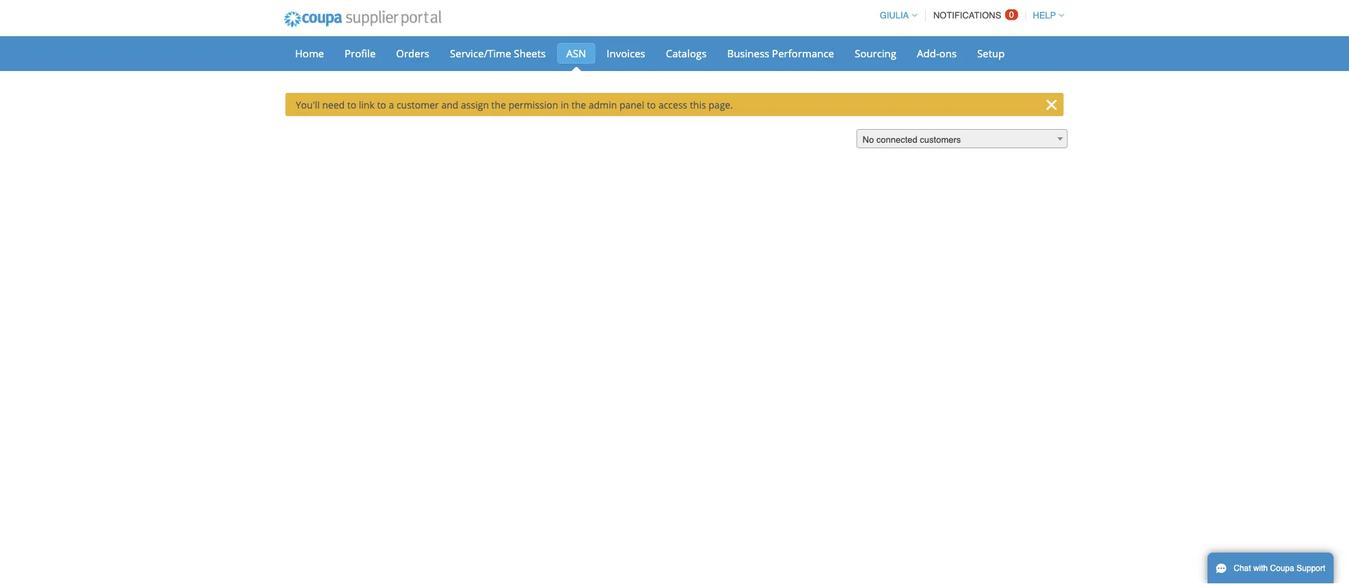 Task type: describe. For each thing, give the bounding box(es) containing it.
page.
[[709, 98, 733, 111]]

giulia
[[880, 10, 909, 21]]

a
[[389, 98, 394, 111]]

performance
[[773, 46, 835, 60]]

admin
[[589, 98, 617, 111]]

service/time sheets link
[[441, 43, 555, 64]]

chat with coupa support button
[[1208, 554, 1334, 585]]

assign
[[461, 98, 489, 111]]

with
[[1254, 564, 1269, 574]]

in
[[561, 98, 569, 111]]

catalogs
[[666, 46, 707, 60]]

add-ons
[[917, 46, 957, 60]]

2 to from the left
[[377, 98, 386, 111]]

1 to from the left
[[347, 98, 357, 111]]

invoices link
[[598, 43, 655, 64]]

this
[[690, 98, 707, 111]]

notifications 0
[[934, 10, 1015, 21]]

navigation containing notifications 0
[[874, 2, 1065, 29]]

customers
[[920, 134, 961, 145]]

orders
[[396, 46, 430, 60]]

add-ons link
[[909, 43, 966, 64]]

catalogs link
[[657, 43, 716, 64]]

invoices
[[607, 46, 646, 60]]

no
[[863, 134, 874, 145]]

setup link
[[969, 43, 1014, 64]]

0
[[1010, 10, 1015, 20]]

coupa
[[1271, 564, 1295, 574]]

customer
[[397, 98, 439, 111]]

3 to from the left
[[647, 98, 656, 111]]

No connected customers text field
[[858, 130, 1068, 149]]

need
[[322, 98, 345, 111]]



Task type: locate. For each thing, give the bounding box(es) containing it.
business performance
[[728, 46, 835, 60]]

sourcing link
[[846, 43, 906, 64]]

permission
[[509, 98, 559, 111]]

ons
[[940, 46, 957, 60]]

the right assign
[[492, 98, 506, 111]]

you'll need to link to a customer and assign the permission in the admin panel to access this page.
[[296, 98, 733, 111]]

navigation
[[874, 2, 1065, 29]]

add-
[[917, 46, 940, 60]]

coupa supplier portal image
[[275, 2, 451, 36]]

help
[[1033, 10, 1057, 21]]

1 horizontal spatial the
[[572, 98, 586, 111]]

1 the from the left
[[492, 98, 506, 111]]

asn
[[567, 46, 587, 60]]

and
[[442, 98, 459, 111]]

support
[[1297, 564, 1326, 574]]

to left a
[[377, 98, 386, 111]]

the
[[492, 98, 506, 111], [572, 98, 586, 111]]

to left link
[[347, 98, 357, 111]]

no connected customers
[[863, 134, 961, 145]]

service/time
[[450, 46, 512, 60]]

the right in
[[572, 98, 586, 111]]

0 horizontal spatial to
[[347, 98, 357, 111]]

setup
[[978, 46, 1005, 60]]

sourcing
[[855, 46, 897, 60]]

notifications
[[934, 10, 1002, 21]]

sheets
[[514, 46, 546, 60]]

profile
[[345, 46, 376, 60]]

0 horizontal spatial the
[[492, 98, 506, 111]]

business
[[728, 46, 770, 60]]

asn link
[[558, 43, 595, 64]]

chat
[[1234, 564, 1252, 574]]

profile link
[[336, 43, 385, 64]]

2 the from the left
[[572, 98, 586, 111]]

to right panel
[[647, 98, 656, 111]]

giulia link
[[874, 10, 918, 21]]

you'll
[[296, 98, 320, 111]]

home link
[[286, 43, 333, 64]]

No connected customers field
[[857, 129, 1068, 149]]

home
[[295, 46, 324, 60]]

link
[[359, 98, 375, 111]]

panel
[[620, 98, 645, 111]]

chat with coupa support
[[1234, 564, 1326, 574]]

to
[[347, 98, 357, 111], [377, 98, 386, 111], [647, 98, 656, 111]]

service/time sheets
[[450, 46, 546, 60]]

2 horizontal spatial to
[[647, 98, 656, 111]]

connected
[[877, 134, 918, 145]]

access
[[659, 98, 688, 111]]

orders link
[[387, 43, 439, 64]]

business performance link
[[719, 43, 844, 64]]

help link
[[1027, 10, 1065, 21]]

1 horizontal spatial to
[[377, 98, 386, 111]]



Task type: vqa. For each thing, say whether or not it's contained in the screenshot.
permission
yes



